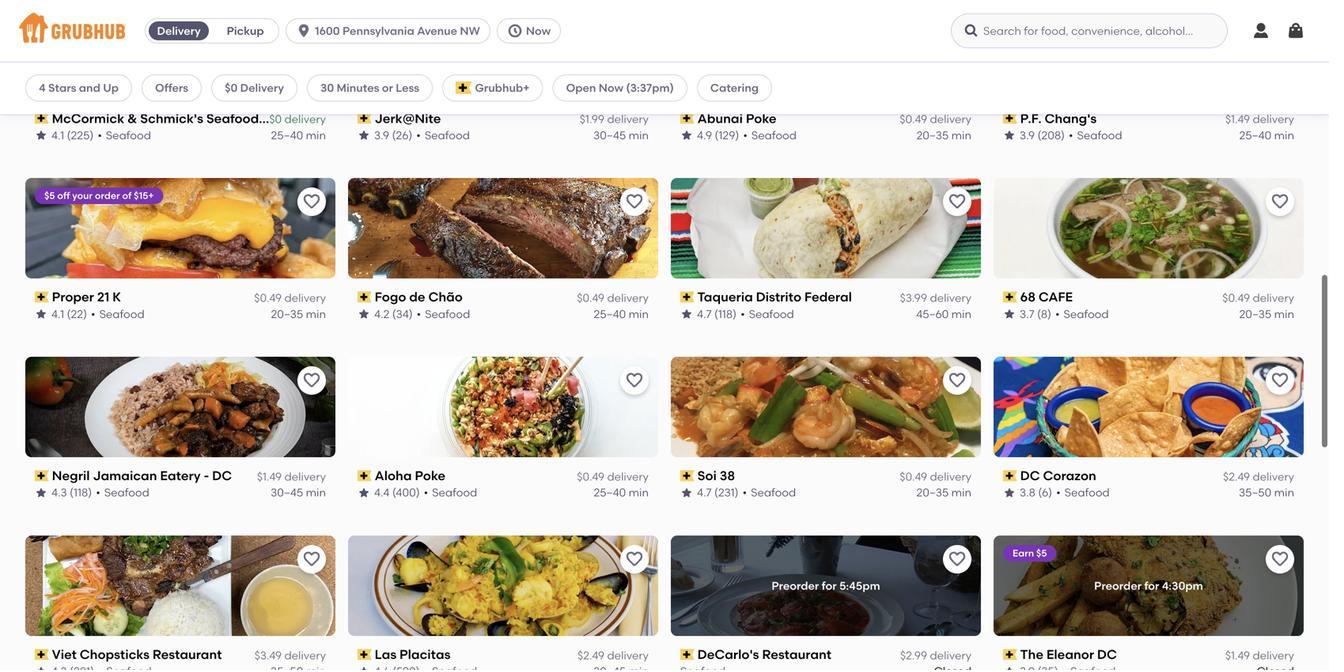 Task type: describe. For each thing, give the bounding box(es) containing it.
las placitas
[[375, 647, 451, 663]]

$15+
[[134, 190, 154, 202]]

poke for aloha poke
[[415, 468, 446, 484]]

seafood for aloha poke
[[432, 486, 477, 500]]

$0.49 delivery for 68 cafe
[[1223, 291, 1295, 305]]

aloha poke logo image
[[348, 357, 659, 458]]

(26)
[[392, 129, 413, 142]]

4 stars and up
[[39, 81, 119, 95]]

seafood down $0 delivery
[[206, 111, 259, 126]]

chopsticks
[[80, 647, 150, 663]]

save this restaurant image for las placitas
[[625, 550, 644, 569]]

your for proper
[[72, 190, 93, 202]]

nw
[[460, 24, 480, 38]]

• seafood for p.f. chang's
[[1069, 129, 1123, 142]]

$1.49 for the eleanor dc
[[1226, 649, 1251, 662]]

$10
[[1013, 11, 1028, 23]]

star icon image for 68 cafe
[[1004, 308, 1016, 321]]

aloha
[[375, 468, 412, 484]]

order for 21
[[95, 190, 120, 202]]

subscription pass image for taqueria distrito federal
[[681, 292, 695, 303]]

(118) for negril
[[70, 486, 92, 500]]

fogo de chão
[[375, 289, 463, 305]]

dc corazon
[[1021, 468, 1097, 484]]

decarlo's
[[698, 647, 759, 663]]

las placitas logo image
[[348, 536, 659, 636]]

4.3 (118)
[[51, 486, 92, 500]]

subscription pass image for proper 21 k
[[35, 292, 49, 303]]

order for chang's
[[1068, 11, 1093, 23]]

poke for abunai poke
[[746, 111, 777, 126]]

min for proper 21 k
[[306, 307, 326, 321]]

• seafood for mccormick & schmick's seafood & steaks
[[98, 129, 151, 142]]

• seafood for soi 38
[[743, 486, 796, 500]]

4.9 (129)
[[697, 129, 740, 142]]

$0.49 delivery for abunai poke
[[900, 113, 972, 126]]

$1.49 delivery for the eleanor dc
[[1226, 649, 1295, 662]]

delivery inside the delivery button
[[157, 24, 201, 38]]

p.f.
[[1021, 111, 1042, 126]]

4.1 for proper 21 k
[[51, 307, 64, 321]]

star icon image for taqueria distrito federal
[[681, 308, 693, 321]]

seafood for jerk@nite
[[425, 129, 470, 142]]

• for negril jamaican eatery - dc
[[96, 486, 100, 500]]

seafood for taqueria distrito federal
[[749, 307, 794, 321]]

1 vertical spatial $5
[[1037, 548, 1047, 559]]

taqueria distrito federal logo image
[[671, 178, 981, 279]]

1 vertical spatial delivery
[[240, 81, 284, 95]]

delivery for the eleanor dc
[[1253, 649, 1295, 662]]

preorder for 5:45pm
[[772, 579, 881, 593]]

federal
[[805, 289, 852, 305]]

2 horizontal spatial dc
[[1098, 647, 1117, 663]]

45–60 min
[[917, 307, 972, 321]]

20–35 min for 68 cafe
[[1240, 307, 1295, 321]]

20–35 for proper 21 k
[[271, 307, 303, 321]]

k
[[112, 289, 121, 305]]

grubhub+
[[475, 81, 530, 95]]

45–60
[[917, 307, 949, 321]]

main navigation navigation
[[0, 0, 1330, 63]]

save this restaurant button for dc corazon
[[1266, 367, 1295, 395]]

off for proper
[[57, 190, 70, 202]]

$1.99 delivery
[[580, 113, 649, 126]]

proper 21 k
[[52, 289, 121, 305]]

4.7 for taqueria distrito federal
[[697, 307, 712, 321]]

min for mccormick & schmick's seafood & steaks
[[306, 129, 326, 142]]

mccormick
[[52, 111, 124, 126]]

1 restaurant from the left
[[153, 647, 222, 663]]

save this restaurant image for decarlo's restaurant
[[948, 550, 967, 569]]

4:30pm
[[1163, 579, 1204, 593]]

the eleanor dc
[[1021, 647, 1117, 663]]

4
[[39, 81, 46, 95]]

(34)
[[392, 307, 413, 321]]

star icon image for p.f. chang's
[[1004, 129, 1016, 142]]

min for p.f. chang's
[[1275, 129, 1295, 142]]

• seafood for abunai poke
[[744, 129, 797, 142]]

delivery for negril jamaican eatery - dc
[[285, 470, 326, 484]]

$0.49 for proper 21 k
[[254, 291, 282, 305]]

• seafood for aloha poke
[[424, 486, 477, 500]]

fogo de chão  logo image
[[348, 178, 659, 279]]

$3.99 delivery
[[900, 291, 972, 305]]

soi 38 logo image
[[671, 357, 981, 458]]

save this restaurant button for taqueria distrito federal
[[943, 188, 972, 216]]

open now (3:37pm)
[[566, 81, 674, 95]]

25–40 min for p.f. chang's
[[1240, 129, 1295, 142]]

save this restaurant image for negril jamaican eatery - dc
[[302, 371, 321, 390]]

catering
[[711, 81, 759, 95]]

or
[[382, 81, 393, 95]]

$1.99
[[580, 113, 605, 126]]

now button
[[497, 18, 568, 44]]

cafe
[[1039, 289, 1073, 305]]

of for 21
[[122, 190, 132, 202]]

p.f. chang's
[[1021, 111, 1097, 126]]

2 & from the left
[[262, 111, 272, 126]]

25–40 min for aloha poke
[[594, 486, 649, 500]]

$6
[[44, 11, 55, 23]]

schmick's
[[140, 111, 203, 126]]

(225)
[[67, 129, 94, 142]]

4.2 (34)
[[374, 307, 413, 321]]

1600
[[315, 24, 340, 38]]

21
[[97, 289, 109, 305]]

subscription pass image for aloha poke
[[358, 470, 372, 482]]

save this restaurant button for abunai poke
[[943, 9, 972, 37]]

for for decarlo's restaurant
[[822, 579, 837, 593]]

of for &
[[122, 11, 132, 23]]

• seafood for dc corazon
[[1057, 486, 1110, 500]]

4.1 (225)
[[51, 129, 94, 142]]

subscription pass image for fogo de chão
[[358, 292, 372, 303]]

• for mccormick & schmick's seafood & steaks
[[98, 129, 102, 142]]

abunai
[[698, 111, 743, 126]]

$0 delivery
[[225, 81, 284, 95]]

$5 off your order of $15+
[[44, 190, 154, 202]]

25–40 min for mccormick & schmick's seafood & steaks
[[271, 129, 326, 142]]

30–45 min for negril jamaican eatery - dc
[[271, 486, 326, 500]]

$0.49 delivery for aloha poke
[[577, 470, 649, 484]]

order for &
[[95, 11, 120, 23]]

68
[[1021, 289, 1036, 305]]

25–40 min for fogo de chão
[[594, 307, 649, 321]]

save this restaurant button for las placitas
[[621, 545, 649, 574]]

seafood for abunai poke
[[752, 129, 797, 142]]

negril jamaican eatery - dc
[[52, 468, 232, 484]]

$0 for $0 delivery
[[269, 113, 282, 126]]

35–50
[[1239, 486, 1272, 500]]

pennsylvania
[[343, 24, 415, 38]]

(231)
[[715, 486, 739, 500]]

3.9 (208)
[[1020, 129, 1065, 142]]

subscription pass image for decarlo's restaurant
[[681, 649, 695, 660]]

• seafood for proper 21 k
[[91, 307, 145, 321]]

earn $5
[[1013, 548, 1047, 559]]

negril
[[52, 468, 90, 484]]

• seafood for fogo de chão
[[417, 307, 470, 321]]

save this restaurant button for soi 38
[[943, 367, 972, 395]]

4.1 (22)
[[51, 307, 87, 321]]

25–40 for fogo de chão
[[594, 307, 626, 321]]

$2.49 delivery for dc corazon
[[1224, 470, 1295, 484]]

3.8 (6)
[[1020, 486, 1053, 500]]

fogo
[[375, 289, 406, 305]]

5:45pm
[[840, 579, 881, 593]]

grubhub plus flag logo image
[[456, 82, 472, 94]]

subscription pass image for mccormick & schmick's seafood & steaks
[[35, 113, 49, 124]]

1600 pennsylvania avenue nw
[[315, 24, 480, 38]]

min for jerk@nite
[[629, 129, 649, 142]]

delivery for taqueria distrito federal
[[930, 291, 972, 305]]

offers
[[155, 81, 188, 95]]

delivery for p.f. chang's
[[1253, 113, 1295, 126]]

4.9
[[697, 129, 712, 142]]

$6 off your order of $40+
[[44, 11, 156, 23]]

minutes
[[337, 81, 379, 95]]

svg image
[[1287, 21, 1306, 40]]

pickup
[[227, 24, 264, 38]]

$0.49 for aloha poke
[[577, 470, 605, 484]]

3.7 (8)
[[1020, 307, 1052, 321]]

seafood for p.f. chang's
[[1078, 129, 1123, 142]]

the
[[1021, 647, 1044, 663]]

4.7 (118)
[[697, 307, 737, 321]]

$1.49 delivery for negril jamaican eatery - dc
[[257, 470, 326, 484]]

$1.49 delivery for p.f. chang's
[[1226, 113, 1295, 126]]

star icon image for viet chopsticks restaurant
[[35, 665, 47, 670]]

up
[[103, 81, 119, 95]]

taqueria
[[698, 289, 753, 305]]

(400)
[[392, 486, 420, 500]]

4.3
[[51, 486, 67, 500]]

$1.49 for p.f. chang's
[[1226, 113, 1251, 126]]

save this restaurant image for soi 38
[[948, 371, 967, 390]]



Task type: vqa. For each thing, say whether or not it's contained in the screenshot.


Task type: locate. For each thing, give the bounding box(es) containing it.
• seafood down jamaican
[[96, 486, 149, 500]]

$0.49 delivery for proper 21 k
[[254, 291, 326, 305]]

$2.99
[[901, 649, 928, 662]]

(118) down negril
[[70, 486, 92, 500]]

3.9
[[374, 129, 389, 142], [1020, 129, 1035, 142]]

your for p.f.
[[1045, 11, 1065, 23]]

viet chopsticks restaurant
[[52, 647, 222, 663]]

star icon image for abunai poke
[[681, 129, 693, 142]]

0 horizontal spatial for
[[822, 579, 837, 593]]

off right $10
[[1030, 11, 1043, 23]]

delivery up the steaks
[[240, 81, 284, 95]]

$1.49 for negril jamaican eatery - dc
[[257, 470, 282, 484]]

subscription pass image left negril
[[35, 470, 49, 482]]

delivery up "offers"
[[157, 24, 201, 38]]

star icon image for the eleanor dc
[[1004, 665, 1016, 670]]

subscription pass image
[[35, 292, 49, 303], [681, 292, 695, 303], [1004, 292, 1018, 303], [35, 470, 49, 482], [358, 470, 372, 482], [681, 470, 695, 482], [1004, 470, 1018, 482], [681, 649, 695, 660], [1004, 649, 1018, 660]]

delivery button
[[146, 18, 212, 44]]

• seafood
[[98, 129, 151, 142], [417, 129, 470, 142], [744, 129, 797, 142], [1069, 129, 1123, 142], [91, 307, 145, 321], [417, 307, 470, 321], [741, 307, 794, 321], [1056, 307, 1109, 321], [96, 486, 149, 500], [424, 486, 477, 500], [743, 486, 796, 500], [1057, 486, 1110, 500]]

seafood for mccormick & schmick's seafood & steaks
[[106, 129, 151, 142]]

30–45 for negril jamaican eatery - dc
[[271, 486, 303, 500]]

aloha poke
[[375, 468, 446, 484]]

seafood down chang's
[[1078, 129, 1123, 142]]

min
[[306, 129, 326, 142], [629, 129, 649, 142], [952, 129, 972, 142], [1275, 129, 1295, 142], [306, 307, 326, 321], [629, 307, 649, 321], [952, 307, 972, 321], [1275, 307, 1295, 321], [306, 486, 326, 500], [629, 486, 649, 500], [952, 486, 972, 500], [1275, 486, 1295, 500]]

$0 delivery
[[269, 113, 326, 126]]

poke up (400)
[[415, 468, 446, 484]]

• right (6)
[[1057, 486, 1061, 500]]

order left $40+
[[95, 11, 120, 23]]

1 horizontal spatial $5
[[1037, 548, 1047, 559]]

open
[[566, 81, 596, 95]]

svg image inside now button
[[507, 23, 523, 39]]

1 horizontal spatial dc
[[1021, 468, 1041, 484]]

(6)
[[1039, 486, 1053, 500]]

0 vertical spatial $5
[[44, 190, 55, 202]]

dc right the - on the left bottom of the page
[[212, 468, 232, 484]]

your for mccormick
[[72, 11, 93, 23]]

1 vertical spatial poke
[[415, 468, 446, 484]]

• seafood down taqueria distrito federal
[[741, 307, 794, 321]]

0 horizontal spatial $2.49 delivery
[[578, 649, 649, 662]]

$0.49 for 68 cafe
[[1223, 291, 1251, 305]]

0 vertical spatial 30–45 min
[[594, 129, 649, 142]]

& left the steaks
[[262, 111, 272, 126]]

delivery for aloha poke
[[607, 470, 649, 484]]

placitas
[[400, 647, 451, 663]]

2 3.9 from the left
[[1020, 129, 1035, 142]]

(3:37pm)
[[626, 81, 674, 95]]

0 vertical spatial 4.1
[[51, 129, 64, 142]]

preorder left 5:45pm
[[772, 579, 819, 593]]

subscription pass image left soi
[[681, 470, 695, 482]]

1 horizontal spatial $2.49 delivery
[[1224, 470, 1295, 484]]

subscription pass image left decarlo's at bottom
[[681, 649, 695, 660]]

dc corazon logo image
[[994, 357, 1304, 458]]

• right (129)
[[744, 129, 748, 142]]

restaurant down 'viet chopsticks restaurant logo'
[[153, 647, 222, 663]]

0 horizontal spatial 3.9
[[374, 129, 389, 142]]

• down taqueria
[[741, 307, 745, 321]]

restaurant
[[153, 647, 222, 663], [763, 647, 832, 663]]

(208)
[[1038, 129, 1065, 142]]

(118) down taqueria
[[715, 307, 737, 321]]

delivery for dc corazon
[[1253, 470, 1295, 484]]

$0.49 delivery for fogo de chão
[[577, 291, 649, 305]]

0 horizontal spatial poke
[[415, 468, 446, 484]]

1 vertical spatial $2.49 delivery
[[578, 649, 649, 662]]

$5 right earn
[[1037, 548, 1047, 559]]

4.4 (400)
[[374, 486, 420, 500]]

1 vertical spatial 4.1
[[51, 307, 64, 321]]

68 cafe logo image
[[994, 178, 1304, 279]]

1 horizontal spatial poke
[[746, 111, 777, 126]]

poke
[[746, 111, 777, 126], [415, 468, 446, 484]]

of left $40+
[[122, 11, 132, 23]]

4.1 left '(22)' at left
[[51, 307, 64, 321]]

1 vertical spatial (118)
[[70, 486, 92, 500]]

• right (26)
[[417, 129, 421, 142]]

earn
[[1013, 548, 1035, 559]]

• seafood down "k" on the top left of page
[[91, 307, 145, 321]]

chang's
[[1045, 111, 1097, 126]]

• seafood down chão
[[417, 307, 470, 321]]

0 horizontal spatial 30–45 min
[[271, 486, 326, 500]]

$2.49 for placitas
[[578, 649, 605, 662]]

• for aloha poke
[[424, 486, 428, 500]]

0 vertical spatial $0
[[225, 81, 238, 95]]

seafood down corazon
[[1065, 486, 1110, 500]]

3.9 down the p.f.
[[1020, 129, 1035, 142]]

subscription pass image down 4
[[35, 113, 49, 124]]

• seafood down aloha poke
[[424, 486, 477, 500]]

25–40 for p.f. chang's
[[1240, 129, 1272, 142]]

of left $15+ at top left
[[122, 190, 132, 202]]

order left $50+
[[1068, 11, 1093, 23]]

1 vertical spatial $1.49
[[257, 470, 282, 484]]

now up grubhub+
[[526, 24, 551, 38]]

20–35 min for soi 38
[[917, 486, 972, 500]]

viet
[[52, 647, 77, 663]]

2 restaurant from the left
[[763, 647, 832, 663]]

svg image
[[1252, 21, 1271, 40], [296, 23, 312, 39], [507, 23, 523, 39], [964, 23, 980, 39]]

2 for from the left
[[1145, 579, 1160, 593]]

star icon image for soi 38
[[681, 487, 693, 499]]

• seafood right (231)
[[743, 486, 796, 500]]

1 vertical spatial now
[[599, 81, 624, 95]]

(8)
[[1038, 307, 1052, 321]]

68 cafe
[[1021, 289, 1073, 305]]

min for dc corazon
[[1275, 486, 1295, 500]]

• right (8) on the top of page
[[1056, 307, 1060, 321]]

for left 4:30pm
[[1145, 579, 1160, 593]]

delivery for soi 38
[[930, 470, 972, 484]]

0 horizontal spatial preorder
[[772, 579, 819, 593]]

1 3.9 from the left
[[374, 129, 389, 142]]

subscription pass image down the 30 minutes or less
[[358, 113, 372, 124]]

• right (231)
[[743, 486, 747, 500]]

0 vertical spatial (118)
[[715, 307, 737, 321]]

4.7 down taqueria
[[697, 307, 712, 321]]

1 vertical spatial $1.49 delivery
[[257, 470, 326, 484]]

soi
[[698, 468, 717, 484]]

4.7 down soi
[[697, 486, 712, 500]]

preorder for 4:30pm
[[1095, 579, 1204, 593]]

seafood down taqueria distrito federal
[[749, 307, 794, 321]]

off down 4.1 (225)
[[57, 190, 70, 202]]

$0 up "mccormick & schmick's seafood & steaks"
[[225, 81, 238, 95]]

1 horizontal spatial restaurant
[[763, 647, 832, 663]]

$2.49 delivery for las placitas
[[578, 649, 649, 662]]

0 horizontal spatial $5
[[44, 190, 55, 202]]

now right the open
[[599, 81, 624, 95]]

save this restaurant image for dc corazon
[[1271, 371, 1290, 390]]

20–35 min for abunai poke
[[917, 129, 972, 142]]

& left the schmick's on the top left of the page
[[127, 111, 137, 126]]

1 preorder from the left
[[772, 579, 819, 593]]

order
[[95, 11, 120, 23], [1068, 11, 1093, 23], [95, 190, 120, 202]]

subscription pass image for abunai poke
[[681, 113, 695, 124]]

subscription pass image left the p.f.
[[1004, 113, 1018, 124]]

2 vertical spatial $1.49 delivery
[[1226, 649, 1295, 662]]

0 vertical spatial $2.49 delivery
[[1224, 470, 1295, 484]]

seafood down jerk@nite
[[425, 129, 470, 142]]

delivery
[[157, 24, 201, 38], [240, 81, 284, 95]]

1 vertical spatial 30–45
[[271, 486, 303, 500]]

delivery for 68 cafe
[[1253, 291, 1295, 305]]

1 horizontal spatial $2.49
[[1224, 470, 1251, 484]]

soi 38
[[698, 468, 735, 484]]

•
[[98, 129, 102, 142], [417, 129, 421, 142], [744, 129, 748, 142], [1069, 129, 1074, 142], [91, 307, 95, 321], [417, 307, 421, 321], [741, 307, 745, 321], [1056, 307, 1060, 321], [96, 486, 100, 500], [424, 486, 428, 500], [743, 486, 747, 500], [1057, 486, 1061, 500]]

$2.99 delivery
[[901, 649, 972, 662]]

• for proper 21 k
[[91, 307, 95, 321]]

save this restaurant image
[[302, 14, 321, 33], [948, 14, 967, 33], [1271, 14, 1290, 33], [625, 193, 644, 212], [948, 193, 967, 212], [625, 371, 644, 390], [1271, 550, 1290, 569]]

min for abunai poke
[[952, 129, 972, 142]]

$0 for $0 delivery
[[225, 81, 238, 95]]

1 vertical spatial $2.49
[[578, 649, 605, 662]]

4.2
[[374, 307, 390, 321]]

eatery
[[160, 468, 201, 484]]

30–45
[[594, 129, 626, 142], [271, 486, 303, 500]]

• seafood down chang's
[[1069, 129, 1123, 142]]

20–35
[[917, 129, 949, 142], [271, 307, 303, 321], [1240, 307, 1272, 321], [917, 486, 949, 500]]

jerk@nite
[[375, 111, 441, 126]]

restaurant right decarlo's at bottom
[[763, 647, 832, 663]]

now
[[526, 24, 551, 38], [599, 81, 624, 95]]

Search for food, convenience, alcohol... search field
[[951, 13, 1228, 48]]

• right '(22)' at left
[[91, 307, 95, 321]]

3.7
[[1020, 307, 1035, 321]]

svg image inside "1600 pennsylvania avenue nw" button
[[296, 23, 312, 39]]

• for taqueria distrito federal
[[741, 307, 745, 321]]

delivery for jerk@nite
[[607, 113, 649, 126]]

1 & from the left
[[127, 111, 137, 126]]

star icon image
[[35, 129, 47, 142], [358, 129, 370, 142], [681, 129, 693, 142], [1004, 129, 1016, 142], [35, 308, 47, 321], [358, 308, 370, 321], [681, 308, 693, 321], [1004, 308, 1016, 321], [35, 487, 47, 499], [358, 487, 370, 499], [681, 487, 693, 499], [1004, 487, 1016, 499], [35, 665, 47, 670], [358, 665, 370, 670], [1004, 665, 1016, 670]]

your
[[72, 11, 93, 23], [1045, 11, 1065, 23], [72, 190, 93, 202]]

0 horizontal spatial now
[[526, 24, 551, 38]]

• seafood down mccormick
[[98, 129, 151, 142]]

20–35 min
[[917, 129, 972, 142], [271, 307, 326, 321], [1240, 307, 1295, 321], [917, 486, 972, 500]]

1 horizontal spatial (118)
[[715, 307, 737, 321]]

delivery for abunai poke
[[930, 113, 972, 126]]

1 vertical spatial 30–45 min
[[271, 486, 326, 500]]

for
[[822, 579, 837, 593], [1145, 579, 1160, 593]]

1 horizontal spatial 3.9
[[1020, 129, 1035, 142]]

seafood down chão
[[425, 307, 470, 321]]

min for soi 38
[[952, 486, 972, 500]]

$5
[[44, 190, 55, 202], [1037, 548, 1047, 559]]

seafood down the cafe
[[1064, 307, 1109, 321]]

0 vertical spatial 4.7
[[697, 307, 712, 321]]

20–35 for abunai poke
[[917, 129, 949, 142]]

decarlo's restaurant
[[698, 647, 832, 663]]

$2.49 for corazon
[[1224, 470, 1251, 484]]

0 vertical spatial $2.49
[[1224, 470, 1251, 484]]

eleanor
[[1047, 647, 1095, 663]]

viet chopsticks restaurant logo image
[[25, 536, 336, 636]]

subscription pass image left viet
[[35, 649, 49, 660]]

0 horizontal spatial 30–45
[[271, 486, 303, 500]]

4.7
[[697, 307, 712, 321], [697, 486, 712, 500]]

• seafood down abunai poke
[[744, 129, 797, 142]]

subscription pass image left 68
[[1004, 292, 1018, 303]]

star icon image for las placitas
[[358, 665, 370, 670]]

0 vertical spatial $1.49 delivery
[[1226, 113, 1295, 126]]

subscription pass image for p.f. chang's
[[1004, 113, 1018, 124]]

off for p.f.
[[1030, 11, 1043, 23]]

chão
[[429, 289, 463, 305]]

preorder for the eleanor dc
[[1095, 579, 1142, 593]]

• for p.f. chang's
[[1069, 129, 1074, 142]]

subscription pass image left abunai
[[681, 113, 695, 124]]

taqueria distrito federal
[[698, 289, 852, 305]]

• right (225)
[[98, 129, 102, 142]]

subscription pass image left taqueria
[[681, 292, 695, 303]]

less
[[396, 81, 420, 95]]

seafood for fogo de chão
[[425, 307, 470, 321]]

$0 down $0 delivery
[[269, 113, 282, 126]]

3.9 (26)
[[374, 129, 413, 142]]

1 vertical spatial 4.7
[[697, 486, 712, 500]]

1 horizontal spatial 30–45 min
[[594, 129, 649, 142]]

corazon
[[1044, 468, 1097, 484]]

for left 5:45pm
[[822, 579, 837, 593]]

proper 21 k logo image
[[25, 178, 336, 279]]

$5 down 4.1 (225)
[[44, 190, 55, 202]]

save this restaurant image
[[302, 193, 321, 212], [1271, 193, 1290, 212], [302, 371, 321, 390], [948, 371, 967, 390], [1271, 371, 1290, 390], [302, 550, 321, 569], [625, 550, 644, 569], [948, 550, 967, 569]]

subscription pass image
[[35, 113, 49, 124], [358, 113, 372, 124], [681, 113, 695, 124], [1004, 113, 1018, 124], [358, 292, 372, 303], [35, 649, 49, 660], [358, 649, 372, 660]]

dc up 3.8
[[1021, 468, 1041, 484]]

for for the eleanor dc
[[1145, 579, 1160, 593]]

0 vertical spatial 30–45
[[594, 129, 626, 142]]

0 vertical spatial poke
[[746, 111, 777, 126]]

your right $10
[[1045, 11, 1065, 23]]

save this restaurant button for 68 cafe
[[1266, 188, 1295, 216]]

$0.49 for soi 38
[[900, 470, 928, 484]]

of left $50+
[[1095, 11, 1104, 23]]

seafood down abunai poke
[[752, 129, 797, 142]]

(118) for taqueria
[[715, 307, 737, 321]]

0 horizontal spatial $0
[[225, 81, 238, 95]]

las
[[375, 647, 397, 663]]

• right 4.3 (118) at left
[[96, 486, 100, 500]]

30 minutes or less
[[321, 81, 420, 95]]

delivery
[[285, 113, 326, 126], [607, 113, 649, 126], [930, 113, 972, 126], [1253, 113, 1295, 126], [285, 291, 326, 305], [607, 291, 649, 305], [930, 291, 972, 305], [1253, 291, 1295, 305], [285, 470, 326, 484], [607, 470, 649, 484], [930, 470, 972, 484], [1253, 470, 1295, 484], [285, 649, 326, 662], [607, 649, 649, 662], [930, 649, 972, 662], [1253, 649, 1295, 662]]

subscription pass image left dc corazon
[[1004, 470, 1018, 482]]

delivery for las placitas
[[607, 649, 649, 662]]

delivery for mccormick & schmick's seafood & steaks
[[285, 113, 326, 126]]

• for soi 38
[[743, 486, 747, 500]]

subscription pass image left 'the'
[[1004, 649, 1018, 660]]

avenue
[[417, 24, 458, 38]]

• for abunai poke
[[744, 129, 748, 142]]

now inside button
[[526, 24, 551, 38]]

0 vertical spatial $1.49
[[1226, 113, 1251, 126]]

1 for from the left
[[822, 579, 837, 593]]

1 horizontal spatial $0
[[269, 113, 282, 126]]

off for mccormick
[[57, 11, 70, 23]]

your down (225)
[[72, 190, 93, 202]]

subscription pass image for viet chopsticks restaurant
[[35, 649, 49, 660]]

subscription pass image left las
[[358, 649, 372, 660]]

save this restaurant button for decarlo's restaurant
[[943, 545, 972, 574]]

25–40 min
[[271, 129, 326, 142], [1240, 129, 1295, 142], [594, 307, 649, 321], [594, 486, 649, 500]]

$0.49 delivery
[[900, 113, 972, 126], [254, 291, 326, 305], [577, 291, 649, 305], [1223, 291, 1295, 305], [577, 470, 649, 484], [900, 470, 972, 484]]

and
[[79, 81, 100, 95]]

• right (400)
[[424, 486, 428, 500]]

subscription pass image left proper
[[35, 292, 49, 303]]

• seafood for 68 cafe
[[1056, 307, 1109, 321]]

star icon image for mccormick & schmick's seafood & steaks
[[35, 129, 47, 142]]

seafood down jamaican
[[104, 486, 149, 500]]

preorder
[[772, 579, 819, 593], [1095, 579, 1142, 593]]

1 horizontal spatial preorder
[[1095, 579, 1142, 593]]

$1.49 delivery
[[1226, 113, 1295, 126], [257, 470, 326, 484], [1226, 649, 1295, 662]]

0 vertical spatial delivery
[[157, 24, 201, 38]]

20–35 for soi 38
[[917, 486, 949, 500]]

de
[[409, 289, 426, 305]]

0 horizontal spatial dc
[[212, 468, 232, 484]]

seafood down "k" on the top left of page
[[99, 307, 145, 321]]

1 4.7 from the top
[[697, 307, 712, 321]]

30
[[321, 81, 334, 95]]

save this restaurant button for aloha poke
[[621, 367, 649, 395]]

subscription pass image for jerk@nite
[[358, 113, 372, 124]]

$3.49 delivery
[[255, 649, 326, 662]]

your right $6
[[72, 11, 93, 23]]

4.1
[[51, 129, 64, 142], [51, 307, 64, 321]]

star icon image for fogo de chão
[[358, 308, 370, 321]]

2 vertical spatial $1.49
[[1226, 649, 1251, 662]]

1 horizontal spatial 30–45
[[594, 129, 626, 142]]

0 horizontal spatial (118)
[[70, 486, 92, 500]]

subscription pass image left aloha
[[358, 470, 372, 482]]

$40+
[[134, 11, 156, 23]]

delivery for viet chopsticks restaurant
[[285, 649, 326, 662]]

1 horizontal spatial now
[[599, 81, 624, 95]]

4.4
[[374, 486, 390, 500]]

1 4.1 from the top
[[51, 129, 64, 142]]

seafood for negril jamaican eatery - dc
[[104, 486, 149, 500]]

distrito
[[756, 289, 802, 305]]

stars
[[48, 81, 76, 95]]

(129)
[[715, 129, 740, 142]]

0 horizontal spatial delivery
[[157, 24, 201, 38]]

• seafood down the cafe
[[1056, 307, 1109, 321]]

3.9 left (26)
[[374, 129, 389, 142]]

$3.99
[[900, 291, 928, 305]]

• down chang's
[[1069, 129, 1074, 142]]

off right $6
[[57, 11, 70, 23]]

2 4.1 from the top
[[51, 307, 64, 321]]

seafood right (231)
[[751, 486, 796, 500]]

0 horizontal spatial $2.49
[[578, 649, 605, 662]]

seafood down aloha poke
[[432, 486, 477, 500]]

negril jamaican eatery - dc logo image
[[25, 357, 336, 458]]

0 horizontal spatial &
[[127, 111, 137, 126]]

order left $15+ at top left
[[95, 190, 120, 202]]

2 preorder from the left
[[1095, 579, 1142, 593]]

subscription pass image for las placitas
[[358, 649, 372, 660]]

subscription pass image for 68 cafe
[[1004, 292, 1018, 303]]

4.1 left (225)
[[51, 129, 64, 142]]

1 vertical spatial $0
[[269, 113, 282, 126]]

delivery for proper 21 k
[[285, 291, 326, 305]]

• seafood down corazon
[[1057, 486, 1110, 500]]

preorder left 4:30pm
[[1095, 579, 1142, 593]]

seafood down mccormick
[[106, 129, 151, 142]]

0 horizontal spatial restaurant
[[153, 647, 222, 663]]

seafood for soi 38
[[751, 486, 796, 500]]

35–50 min
[[1239, 486, 1295, 500]]

-
[[204, 468, 209, 484]]

4.7 for soi 38
[[697, 486, 712, 500]]

1 horizontal spatial &
[[262, 111, 272, 126]]

• right (34)
[[417, 307, 421, 321]]

mccormick & schmick's seafood & steaks
[[52, 111, 317, 126]]

abunai poke
[[698, 111, 777, 126]]

2 4.7 from the top
[[697, 486, 712, 500]]

poke down catering
[[746, 111, 777, 126]]

• seafood down jerk@nite
[[417, 129, 470, 142]]

30–45 min
[[594, 129, 649, 142], [271, 486, 326, 500]]

subscription pass image left fogo
[[358, 292, 372, 303]]

dc right eleanor
[[1098, 647, 1117, 663]]

1 horizontal spatial delivery
[[240, 81, 284, 95]]

min for negril jamaican eatery - dc
[[306, 486, 326, 500]]

0 vertical spatial now
[[526, 24, 551, 38]]

30–45 min for jerk@nite
[[594, 129, 649, 142]]

1 horizontal spatial for
[[1145, 579, 1160, 593]]



